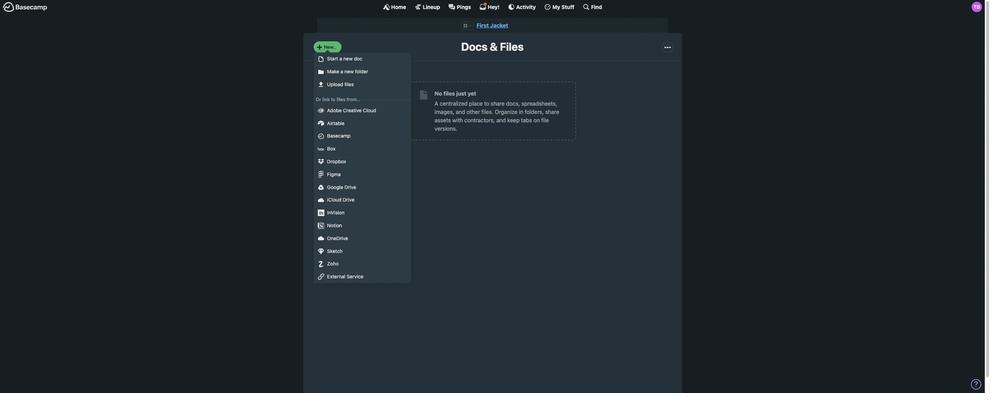 Task type: describe. For each thing, give the bounding box(es) containing it.
external
[[327, 274, 346, 280]]

tyler black image
[[972, 2, 983, 12]]

tabs
[[521, 117, 532, 124]]

make a new folder link
[[314, 66, 411, 78]]

make
[[327, 69, 339, 75]]

lineup
[[423, 4, 440, 10]]

1 vertical spatial and
[[497, 117, 506, 124]]

creative
[[343, 108, 362, 113]]

jacket
[[490, 22, 508, 29]]

sketch
[[327, 249, 343, 254]]

stuff
[[562, 4, 575, 10]]

external service
[[327, 274, 364, 280]]

find
[[591, 4, 602, 10]]

contractors,
[[465, 117, 495, 124]]

google drive link
[[314, 181, 411, 194]]

files for upload
[[345, 81, 354, 87]]

doc
[[354, 56, 363, 62]]

a
[[435, 101, 439, 107]]

notion
[[327, 223, 342, 229]]

files
[[500, 40, 524, 53]]

drive for icloud drive
[[343, 197, 355, 203]]

drive for google drive
[[345, 184, 356, 190]]

my
[[553, 4, 560, 10]]

new… button
[[314, 42, 342, 53]]

keep
[[508, 117, 520, 124]]

zoho link
[[314, 258, 411, 271]]

images,
[[435, 109, 455, 115]]

new for doc
[[344, 56, 353, 62]]

organize
[[495, 109, 518, 115]]

new…
[[324, 44, 337, 50]]

new for folder
[[345, 69, 354, 75]]

activity link
[[508, 3, 536, 10]]

no files just yet
[[435, 90, 476, 97]]

zoho
[[327, 261, 339, 267]]

lineup link
[[415, 3, 440, 10]]

files for no
[[444, 90, 455, 97]]

external service link
[[314, 271, 411, 284]]

docs,
[[506, 101, 520, 107]]

home link
[[383, 3, 406, 10]]

centralized
[[440, 101, 468, 107]]

airtable
[[327, 120, 345, 126]]

upload files
[[327, 81, 354, 87]]

airtable link
[[314, 117, 411, 130]]

a for make
[[341, 69, 343, 75]]

my stuff button
[[544, 3, 575, 10]]

1 horizontal spatial share
[[546, 109, 559, 115]]

hey! button
[[480, 2, 500, 10]]

start
[[327, 56, 338, 62]]

basecamp link
[[314, 130, 411, 143]]

in
[[519, 109, 524, 115]]

dropbox link
[[314, 156, 411, 168]]

start a new doc
[[327, 56, 363, 62]]

switch accounts image
[[3, 2, 47, 13]]

docs & files
[[461, 40, 524, 53]]

assets
[[435, 117, 451, 124]]

no
[[435, 90, 442, 97]]

place
[[469, 101, 483, 107]]

versions.
[[435, 126, 457, 132]]



Task type: vqa. For each thing, say whether or not it's contained in the screenshot.
the right Add
no



Task type: locate. For each thing, give the bounding box(es) containing it.
a right start
[[340, 56, 342, 62]]

my stuff
[[553, 4, 575, 10]]

files.
[[482, 109, 494, 115]]

box
[[327, 146, 336, 152]]

share
[[491, 101, 505, 107], [546, 109, 559, 115]]

a inside the start a new doc link
[[340, 56, 342, 62]]

to inside a centralized place to share docs, spreadsheets, images, and other files. organize in folders, share assets with contractors, and keep tabs on file versions.
[[484, 101, 489, 107]]

0 horizontal spatial to
[[331, 97, 335, 103]]

1 vertical spatial share
[[546, 109, 559, 115]]

icloud
[[327, 197, 342, 203]]

upload
[[327, 81, 343, 87]]

adobe creative cloud link
[[314, 104, 411, 117]]

or
[[316, 97, 321, 103]]

to up files. in the left of the page
[[484, 101, 489, 107]]

other
[[467, 109, 480, 115]]

files down make a new folder
[[345, 81, 354, 87]]

spreadsheets,
[[522, 101, 557, 107]]

just
[[457, 90, 467, 97]]

pings
[[457, 4, 471, 10]]

onedrive link
[[314, 233, 411, 245]]

start a new doc link
[[314, 53, 411, 66]]

1 horizontal spatial and
[[497, 117, 506, 124]]

drive right 'icloud'
[[343, 197, 355, 203]]

first jacket
[[477, 22, 508, 29]]

to right link
[[331, 97, 335, 103]]

0 vertical spatial files
[[345, 81, 354, 87]]

files
[[345, 81, 354, 87], [444, 90, 455, 97], [337, 97, 346, 103]]

figma link
[[314, 168, 411, 181]]

service
[[347, 274, 364, 280]]

icloud drive link
[[314, 194, 411, 207]]

and down organize
[[497, 117, 506, 124]]

folder
[[355, 69, 368, 75]]

1 vertical spatial drive
[[343, 197, 355, 203]]

files left from…
[[337, 97, 346, 103]]

a for start
[[340, 56, 342, 62]]

folders,
[[525, 109, 544, 115]]

basecamp
[[327, 133, 351, 139]]

0 vertical spatial and
[[456, 109, 465, 115]]

a
[[340, 56, 342, 62], [341, 69, 343, 75]]

google drive
[[327, 184, 356, 190]]

yet
[[468, 90, 476, 97]]

2 vertical spatial files
[[337, 97, 346, 103]]

home
[[391, 4, 406, 10]]

first
[[477, 22, 489, 29]]

from…
[[347, 97, 361, 103]]

new left folder
[[345, 69, 354, 75]]

activity
[[516, 4, 536, 10]]

cloud
[[363, 108, 376, 113]]

invision link
[[314, 207, 411, 220]]

1 horizontal spatial to
[[484, 101, 489, 107]]

share up organize
[[491, 101, 505, 107]]

or link to files from…
[[316, 97, 361, 103]]

hey!
[[488, 4, 500, 10]]

0 horizontal spatial share
[[491, 101, 505, 107]]

link
[[322, 97, 330, 103]]

0 horizontal spatial and
[[456, 109, 465, 115]]

dropbox
[[327, 159, 346, 165]]

make a new folder
[[327, 69, 368, 75]]

docs
[[461, 40, 488, 53]]

with
[[453, 117, 463, 124]]

1 vertical spatial a
[[341, 69, 343, 75]]

adobe
[[327, 108, 342, 113]]

file
[[542, 117, 549, 124]]

find button
[[583, 3, 602, 10]]

onedrive
[[327, 236, 348, 242]]

google
[[327, 184, 343, 190]]

1 vertical spatial files
[[444, 90, 455, 97]]

adobe creative cloud
[[327, 108, 376, 113]]

to
[[331, 97, 335, 103], [484, 101, 489, 107]]

main element
[[0, 0, 985, 14]]

drive
[[345, 184, 356, 190], [343, 197, 355, 203]]

0 vertical spatial drive
[[345, 184, 356, 190]]

new left doc
[[344, 56, 353, 62]]

files right no
[[444, 90, 455, 97]]

1 vertical spatial new
[[345, 69, 354, 75]]

share up "file"
[[546, 109, 559, 115]]

a inside make a new folder link
[[341, 69, 343, 75]]

figma
[[327, 172, 341, 178]]

icloud drive
[[327, 197, 355, 203]]

0 vertical spatial share
[[491, 101, 505, 107]]

upload files link
[[314, 78, 411, 91]]

drive inside 'link'
[[343, 197, 355, 203]]

drive right google in the left top of the page
[[345, 184, 356, 190]]

invision
[[327, 210, 345, 216]]

&
[[490, 40, 498, 53]]

pings button
[[449, 3, 471, 10]]

on
[[534, 117, 540, 124]]

box link
[[314, 143, 411, 156]]

a centralized place to share docs, spreadsheets, images, and other files. organize in folders, share assets with contractors, and keep tabs on file versions.
[[435, 101, 559, 132]]

and up with
[[456, 109, 465, 115]]

0 vertical spatial a
[[340, 56, 342, 62]]

sketch link
[[314, 245, 411, 258]]

notion link
[[314, 220, 411, 233]]

new
[[344, 56, 353, 62], [345, 69, 354, 75]]

0 vertical spatial new
[[344, 56, 353, 62]]

first jacket link
[[477, 22, 508, 29]]

and
[[456, 109, 465, 115], [497, 117, 506, 124]]

a right make on the top
[[341, 69, 343, 75]]



